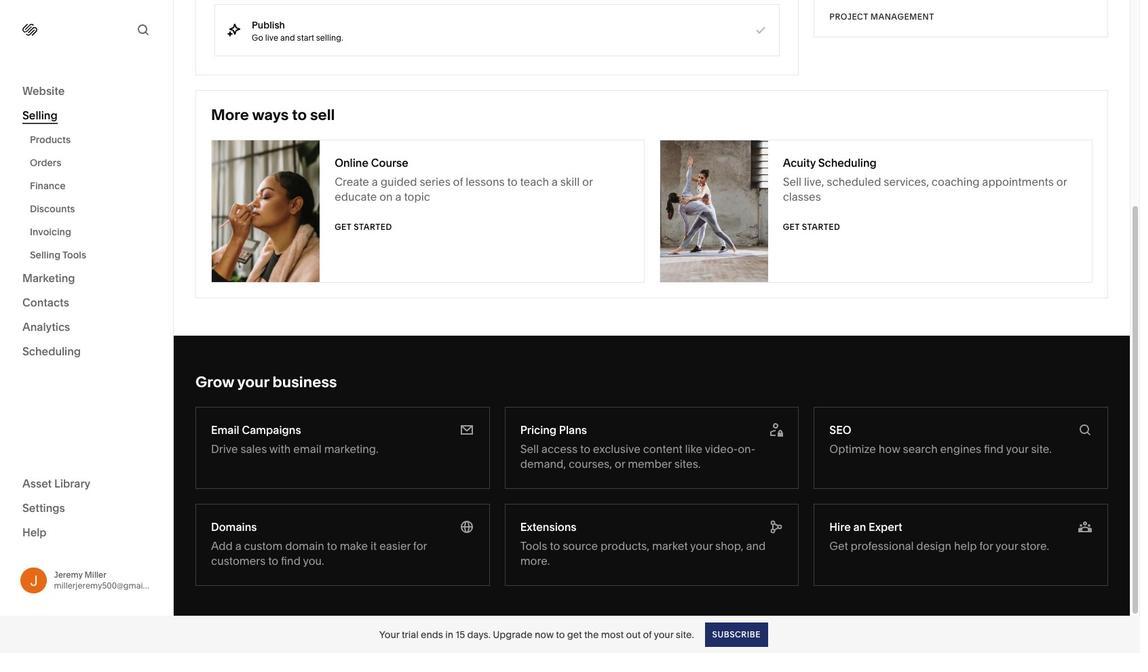 Task type: vqa. For each thing, say whether or not it's contained in the screenshot.


Task type: locate. For each thing, give the bounding box(es) containing it.
or
[[582, 175, 593, 189], [1057, 175, 1067, 189], [615, 458, 625, 471]]

or inside online course create a guided series of lessons to teach a skill or educate on a topic
[[582, 175, 593, 189]]

your
[[237, 374, 269, 392], [1006, 443, 1029, 456], [690, 540, 713, 553], [996, 540, 1018, 553], [654, 629, 674, 641]]

0 horizontal spatial tools
[[62, 249, 86, 261]]

get down "hire"
[[830, 540, 848, 553]]

contacts link
[[22, 295, 151, 312]]

sell up demand,
[[520, 443, 539, 456]]

or down exclusive
[[615, 458, 625, 471]]

project
[[830, 12, 868, 22]]

1 for from the left
[[413, 540, 427, 553]]

your right engines
[[1006, 443, 1029, 456]]

1 horizontal spatial get started button
[[783, 215, 840, 240]]

1 horizontal spatial find
[[984, 443, 1004, 456]]

start
[[297, 32, 314, 42]]

discounts link
[[30, 198, 158, 221]]

0 vertical spatial of
[[453, 175, 463, 189]]

0 vertical spatial site.
[[1031, 443, 1052, 456]]

pricing
[[520, 424, 557, 437]]

0 horizontal spatial find
[[281, 555, 301, 568]]

of right out
[[643, 629, 652, 641]]

for inside "add a custom domain to make it easier for customers to find you."
[[413, 540, 427, 553]]

engines
[[940, 443, 982, 456]]

1 horizontal spatial of
[[643, 629, 652, 641]]

it
[[371, 540, 377, 553]]

for
[[413, 540, 427, 553], [980, 540, 993, 553]]

get for sell live, scheduled services, coaching appointments or classes
[[783, 222, 800, 232]]

more.
[[520, 555, 550, 568]]

1 vertical spatial scheduling
[[22, 345, 81, 358]]

2 horizontal spatial or
[[1057, 175, 1067, 189]]

0 horizontal spatial or
[[582, 175, 593, 189]]

1 horizontal spatial for
[[980, 540, 993, 553]]

1 horizontal spatial scheduling
[[818, 156, 877, 170]]

for right easier
[[413, 540, 427, 553]]

selling down website
[[22, 109, 57, 122]]

0 horizontal spatial started
[[354, 222, 392, 232]]

project management
[[830, 12, 934, 22]]

to left 'teach'
[[507, 175, 518, 189]]

started for a
[[354, 222, 392, 232]]

or inside the acuity scheduling sell live, scheduled services, coaching appointments or classes
[[1057, 175, 1067, 189]]

get started for acuity scheduling sell live, scheduled services, coaching appointments or classes
[[783, 222, 840, 232]]

get for create a guided series of lessons to teach a skill or educate on a topic
[[335, 222, 352, 232]]

sites.
[[675, 458, 701, 471]]

scheduled
[[827, 175, 881, 189]]

selling tools
[[30, 249, 86, 261]]

to inside the sell access to exclusive content like video-on- demand, courses, or member sites.
[[580, 443, 591, 456]]

to left get
[[556, 629, 565, 641]]

marketing.
[[324, 443, 379, 456]]

educate
[[335, 190, 377, 204]]

a up customers
[[235, 540, 241, 553]]

the
[[584, 629, 599, 641]]

sell inside the acuity scheduling sell live, scheduled services, coaching appointments or classes
[[783, 175, 802, 189]]

0 horizontal spatial sell
[[520, 443, 539, 456]]

1 get started from the left
[[335, 222, 392, 232]]

sell inside the sell access to exclusive content like video-on- demand, courses, or member sites.
[[520, 443, 539, 456]]

selling inside selling tools link
[[30, 249, 61, 261]]

go
[[252, 32, 263, 42]]

0 horizontal spatial site.
[[676, 629, 694, 641]]

on-
[[738, 443, 756, 456]]

0 vertical spatial find
[[984, 443, 1004, 456]]

1 horizontal spatial get started
[[783, 222, 840, 232]]

in
[[445, 629, 454, 641]]

0 horizontal spatial for
[[413, 540, 427, 553]]

to up "courses,"
[[580, 443, 591, 456]]

1 vertical spatial tools
[[520, 540, 547, 553]]

1 horizontal spatial started
[[802, 222, 840, 232]]

1 vertical spatial sell
[[520, 443, 539, 456]]

business
[[273, 374, 337, 392]]

sell up classes
[[783, 175, 802, 189]]

demand,
[[520, 458, 566, 471]]

marketing link
[[22, 271, 151, 287]]

website
[[22, 84, 65, 98]]

of right series
[[453, 175, 463, 189]]

professional
[[851, 540, 914, 553]]

finance
[[30, 180, 66, 192]]

website link
[[22, 83, 151, 100]]

online course create a guided series of lessons to teach a skill or educate on a topic
[[335, 156, 593, 204]]

coaching
[[932, 175, 980, 189]]

or right appointments
[[1057, 175, 1067, 189]]

get down educate
[[335, 222, 352, 232]]

tools inside tools to source products, market your shop, and more.
[[520, 540, 547, 553]]

1 vertical spatial and
[[746, 540, 766, 553]]

get started down educate
[[335, 222, 392, 232]]

0 vertical spatial and
[[280, 32, 295, 42]]

and right shop,
[[746, 540, 766, 553]]

get started down classes
[[783, 222, 840, 232]]

content
[[643, 443, 683, 456]]

expert
[[869, 521, 903, 534]]

live
[[265, 32, 278, 42]]

sales
[[241, 443, 267, 456]]

products,
[[601, 540, 650, 553]]

your left shop,
[[690, 540, 713, 553]]

1 horizontal spatial get
[[783, 222, 800, 232]]

series
[[420, 175, 451, 189]]

your left store.
[[996, 540, 1018, 553]]

email campaigns
[[211, 424, 301, 437]]

courses,
[[569, 458, 612, 471]]

0 vertical spatial sell
[[783, 175, 802, 189]]

1 vertical spatial site.
[[676, 629, 694, 641]]

access
[[542, 443, 578, 456]]

0 horizontal spatial get started
[[335, 222, 392, 232]]

2 get started button from the left
[[783, 215, 840, 240]]

a right create
[[372, 175, 378, 189]]

to down extensions
[[550, 540, 560, 553]]

find down domain
[[281, 555, 301, 568]]

tools up "more."
[[520, 540, 547, 553]]

get down classes
[[783, 222, 800, 232]]

scheduling
[[818, 156, 877, 170], [22, 345, 81, 358]]

1 vertical spatial find
[[281, 555, 301, 568]]

add
[[211, 540, 233, 553]]

a inside "add a custom domain to make it easier for customers to find you."
[[235, 540, 241, 553]]

guided
[[381, 175, 417, 189]]

to left sell
[[292, 106, 307, 124]]

your inside tools to source products, market your shop, and more.
[[690, 540, 713, 553]]

get started button down educate
[[335, 215, 392, 240]]

ends
[[421, 629, 443, 641]]

0 horizontal spatial scheduling
[[22, 345, 81, 358]]

scheduling down the 'analytics'
[[22, 345, 81, 358]]

selling up marketing
[[30, 249, 61, 261]]

add a custom domain to make it easier for customers to find you.
[[211, 540, 427, 568]]

get
[[335, 222, 352, 232], [783, 222, 800, 232], [830, 540, 848, 553]]

tools up marketing link
[[62, 249, 86, 261]]

site.
[[1031, 443, 1052, 456], [676, 629, 694, 641]]

2 get started from the left
[[783, 222, 840, 232]]

0 horizontal spatial of
[[453, 175, 463, 189]]

1 horizontal spatial sell
[[783, 175, 802, 189]]

selling
[[22, 109, 57, 122], [30, 249, 61, 261]]

on
[[380, 190, 393, 204]]

more
[[211, 106, 249, 124]]

1 horizontal spatial or
[[615, 458, 625, 471]]

topic
[[404, 190, 430, 204]]

of
[[453, 175, 463, 189], [643, 629, 652, 641]]

course
[[371, 156, 409, 170]]

design
[[917, 540, 952, 553]]

0 horizontal spatial and
[[280, 32, 295, 42]]

drive sales with email marketing.
[[211, 443, 379, 456]]

get started button down classes
[[783, 215, 840, 240]]

your trial ends in 15 days. upgrade now to get the most out of your site.
[[380, 629, 694, 641]]

1 vertical spatial selling
[[30, 249, 61, 261]]

started down classes
[[802, 222, 840, 232]]

store.
[[1021, 540, 1050, 553]]

help
[[22, 526, 47, 539]]

1 get started button from the left
[[335, 215, 392, 240]]

upgrade
[[493, 629, 533, 641]]

seo
[[830, 424, 852, 437]]

0 vertical spatial scheduling
[[818, 156, 877, 170]]

0 vertical spatial selling
[[22, 109, 57, 122]]

2 horizontal spatial get
[[830, 540, 848, 553]]

started for live,
[[802, 222, 840, 232]]

exclusive
[[593, 443, 641, 456]]

scheduling up the scheduled
[[818, 156, 877, 170]]

optimize how search engines find your site.
[[830, 443, 1052, 456]]

marketing
[[22, 272, 75, 285]]

started down on
[[354, 222, 392, 232]]

find right engines
[[984, 443, 1004, 456]]

or right skill
[[582, 175, 593, 189]]

source
[[563, 540, 598, 553]]

1 horizontal spatial and
[[746, 540, 766, 553]]

0 horizontal spatial get started button
[[335, 215, 392, 240]]

grow
[[195, 374, 234, 392]]

scheduling link
[[22, 344, 151, 360]]

1 horizontal spatial tools
[[520, 540, 547, 553]]

to inside tools to source products, market your shop, and more.
[[550, 540, 560, 553]]

email
[[293, 443, 322, 456]]

miller
[[85, 570, 107, 580]]

find inside "add a custom domain to make it easier for customers to find you."
[[281, 555, 301, 568]]

selling inside selling link
[[22, 109, 57, 122]]

2 started from the left
[[802, 222, 840, 232]]

services,
[[884, 175, 929, 189]]

and right live
[[280, 32, 295, 42]]

1 horizontal spatial site.
[[1031, 443, 1052, 456]]

0 horizontal spatial get
[[335, 222, 352, 232]]

1 started from the left
[[354, 222, 392, 232]]

for right help
[[980, 540, 993, 553]]

your for optimize how search engines find your site.
[[1006, 443, 1029, 456]]

your right out
[[654, 629, 674, 641]]



Task type: describe. For each thing, give the bounding box(es) containing it.
products
[[30, 134, 71, 146]]

asset library link
[[22, 476, 151, 492]]

tools to source products, market your shop, and more.
[[520, 540, 766, 568]]

with
[[269, 443, 291, 456]]

most
[[601, 629, 624, 641]]

easier
[[380, 540, 411, 553]]

or inside the sell access to exclusive content like video-on- demand, courses, or member sites.
[[615, 458, 625, 471]]

invoicing link
[[30, 221, 158, 244]]

now
[[535, 629, 554, 641]]

online
[[335, 156, 369, 170]]

plans
[[559, 424, 587, 437]]

market
[[652, 540, 688, 553]]

of inside online course create a guided series of lessons to teach a skill or educate on a topic
[[453, 175, 463, 189]]

extensions
[[520, 521, 577, 534]]

selling tools link
[[30, 244, 158, 267]]

domains
[[211, 521, 257, 534]]

selling for selling tools
[[30, 249, 61, 261]]

your for tools to source products, market your shop, and more.
[[690, 540, 713, 553]]

hire an expert
[[830, 521, 903, 534]]

sell access to exclusive content like video-on- demand, courses, or member sites.
[[520, 443, 756, 471]]

help
[[954, 540, 977, 553]]

days.
[[467, 629, 491, 641]]

publish go live and start selling.
[[252, 19, 343, 42]]

campaigns
[[242, 424, 301, 437]]

a right on
[[395, 190, 402, 204]]

hire
[[830, 521, 851, 534]]

project management button
[[830, 5, 934, 29]]

to inside online course create a guided series of lessons to teach a skill or educate on a topic
[[507, 175, 518, 189]]

invoicing
[[30, 226, 71, 238]]

and inside publish go live and start selling.
[[280, 32, 295, 42]]

finance link
[[30, 174, 158, 198]]

get
[[567, 629, 582, 641]]

orders
[[30, 157, 61, 169]]

publish
[[252, 19, 285, 31]]

grow your business
[[195, 374, 337, 392]]

a left skill
[[552, 175, 558, 189]]

get started button for acuity scheduling sell live, scheduled services, coaching appointments or classes
[[783, 215, 840, 240]]

selling.
[[316, 32, 343, 42]]

analytics link
[[22, 320, 151, 336]]

contacts
[[22, 296, 69, 310]]

help link
[[22, 525, 47, 540]]

custom
[[244, 540, 283, 553]]

to down custom
[[268, 555, 278, 568]]

member
[[628, 458, 672, 471]]

and inside tools to source products, market your shop, and more.
[[746, 540, 766, 553]]

management
[[871, 12, 934, 22]]

like
[[685, 443, 703, 456]]

selling link
[[22, 108, 151, 124]]

create
[[335, 175, 369, 189]]

your for get professional design help for your store.
[[996, 540, 1018, 553]]

asset library
[[22, 477, 90, 490]]

jeremy
[[54, 570, 83, 580]]

search
[[903, 443, 938, 456]]

orders link
[[30, 151, 158, 174]]

get started button for online course create a guided series of lessons to teach a skill or educate on a topic
[[335, 215, 392, 240]]

scheduling inside 'scheduling' link
[[22, 345, 81, 358]]

how
[[879, 443, 901, 456]]

settings link
[[22, 501, 151, 517]]

scheduling inside the acuity scheduling sell live, scheduled services, coaching appointments or classes
[[818, 156, 877, 170]]

acuity scheduling sell live, scheduled services, coaching appointments or classes
[[783, 156, 1067, 204]]

teach
[[520, 175, 549, 189]]

appointments
[[982, 175, 1054, 189]]

lessons
[[466, 175, 505, 189]]

classes
[[783, 190, 821, 204]]

selling for selling
[[22, 109, 57, 122]]

acuity
[[783, 156, 816, 170]]

analytics
[[22, 320, 70, 334]]

more ways to sell
[[211, 106, 335, 124]]

sell
[[310, 106, 335, 124]]

0 vertical spatial tools
[[62, 249, 86, 261]]

millerjeremy500@gmail.com
[[54, 581, 164, 591]]

1 vertical spatial of
[[643, 629, 652, 641]]

an
[[854, 521, 866, 534]]

your
[[380, 629, 400, 641]]

your right grow
[[237, 374, 269, 392]]

video-
[[705, 443, 738, 456]]

2 for from the left
[[980, 540, 993, 553]]

make
[[340, 540, 368, 553]]

subscribe button
[[705, 623, 768, 647]]

ways
[[252, 106, 289, 124]]

pricing plans
[[520, 424, 587, 437]]

to left make
[[327, 540, 337, 553]]

asset
[[22, 477, 52, 490]]

customers
[[211, 555, 266, 568]]

domain
[[285, 540, 324, 553]]

optimize
[[830, 443, 876, 456]]

drive
[[211, 443, 238, 456]]

email
[[211, 424, 239, 437]]

get professional design help for your store.
[[830, 540, 1050, 553]]

jeremy miller millerjeremy500@gmail.com
[[54, 570, 164, 591]]

shop,
[[716, 540, 744, 553]]

settings
[[22, 501, 65, 515]]

out
[[626, 629, 641, 641]]

get started for online course create a guided series of lessons to teach a skill or educate on a topic
[[335, 222, 392, 232]]

products link
[[30, 128, 158, 151]]



